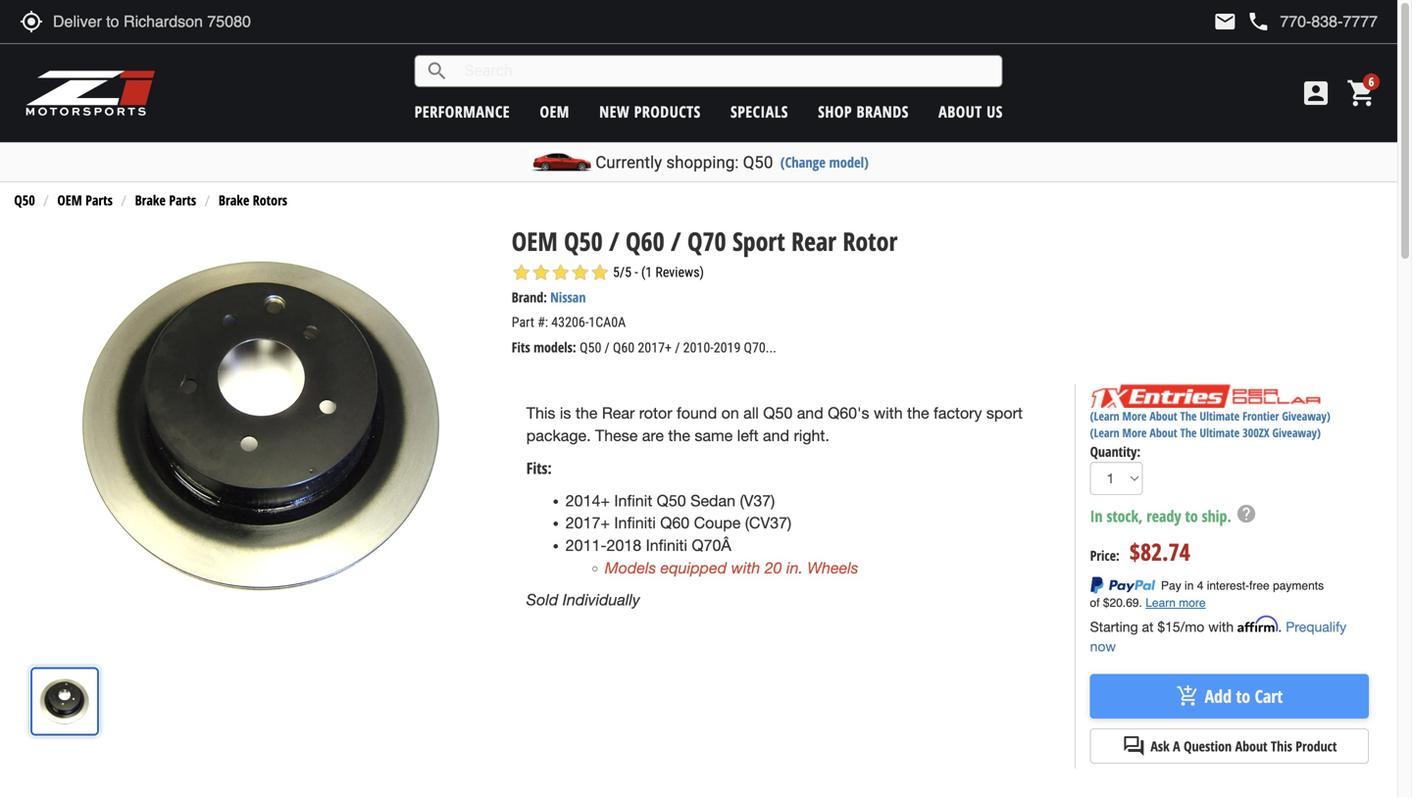 Task type: locate. For each thing, give the bounding box(es) containing it.
0 vertical spatial the
[[1181, 408, 1197, 424]]

price:
[[1091, 546, 1120, 565]]

1 horizontal spatial this
[[1271, 737, 1293, 756]]

2 brake from the left
[[219, 191, 249, 210]]

left
[[737, 427, 759, 445]]

help
[[1236, 503, 1258, 525]]

account_box link
[[1296, 78, 1337, 109]]

1 horizontal spatial with
[[874, 404, 903, 423]]

q60 left coupe
[[660, 514, 690, 532]]

2 vertical spatial oem
[[512, 224, 558, 258]]

0 horizontal spatial 2017+
[[566, 514, 610, 532]]

rear right the sport
[[792, 224, 837, 258]]

rear up "these" on the bottom left of page
[[602, 404, 635, 423]]

star
[[512, 263, 532, 283], [532, 263, 551, 283], [551, 263, 571, 283], [571, 263, 590, 283], [590, 263, 610, 283]]

oem parts link
[[57, 191, 113, 210]]

rear
[[792, 224, 837, 258], [602, 404, 635, 423]]

(v37)
[[740, 492, 775, 510]]

in stock, ready to ship. help
[[1091, 503, 1258, 527]]

q60's
[[828, 404, 870, 423]]

q60 inside 2014+ infinit q50 sedan (v37) 2017+ infiniti q60 coupe (cv37) 2011-2018 infiniti q70â models equipped with 20 in. wheels
[[660, 514, 690, 532]]

1 the from the top
[[1181, 408, 1197, 424]]

brake left the rotors
[[219, 191, 249, 210]]

1 vertical spatial with
[[732, 559, 761, 577]]

giveaway) down frontier
[[1273, 425, 1321, 441]]

oem
[[540, 101, 570, 122], [57, 191, 82, 210], [512, 224, 558, 258]]

giveaway) right frontier
[[1283, 408, 1331, 424]]

(learn more about the ultimate 300zx giveaway) link
[[1091, 425, 1321, 441]]

this left is
[[527, 404, 556, 423]]

parts left brake rotors
[[169, 191, 196, 210]]

and
[[797, 404, 824, 423], [763, 427, 790, 445]]

q50
[[743, 153, 773, 172], [14, 191, 35, 210], [564, 224, 603, 258], [580, 340, 602, 356], [764, 404, 793, 423], [657, 492, 686, 510]]

shop brands
[[818, 101, 909, 122]]

1 vertical spatial the
[[1181, 425, 1197, 441]]

q50 right all
[[764, 404, 793, 423]]

infiniti
[[615, 514, 656, 532], [646, 537, 688, 555]]

the right are
[[668, 427, 691, 445]]

Search search field
[[449, 56, 1002, 86]]

about down (learn more about the ultimate frontier giveaway) link
[[1150, 425, 1178, 441]]

brake for brake parts
[[135, 191, 166, 210]]

the
[[576, 404, 598, 423], [907, 404, 930, 423], [668, 427, 691, 445]]

q50 down 1ca0a
[[580, 340, 602, 356]]

1 vertical spatial rear
[[602, 404, 635, 423]]

2 vertical spatial q60
[[660, 514, 690, 532]]

/
[[609, 224, 620, 258], [671, 224, 681, 258], [605, 340, 610, 356], [675, 340, 680, 356]]

the down (learn more about the ultimate frontier giveaway) link
[[1181, 425, 1197, 441]]

all
[[744, 404, 759, 423]]

/ up 5/5 -
[[609, 224, 620, 258]]

5/5 -
[[613, 264, 638, 281]]

ultimate down (learn more about the ultimate frontier giveaway) link
[[1200, 425, 1240, 441]]

sold individually
[[527, 591, 640, 609]]

0 vertical spatial with
[[874, 404, 903, 423]]

frontier
[[1243, 408, 1280, 424]]

2017+ inside 2014+ infinit q50 sedan (v37) 2017+ infiniti q60 coupe (cv37) 2011-2018 infiniti q70â models equipped with 20 in. wheels
[[566, 514, 610, 532]]

0 horizontal spatial parts
[[85, 191, 113, 210]]

3 star from the left
[[551, 263, 571, 283]]

parts left brake parts
[[85, 191, 113, 210]]

about right question
[[1236, 737, 1268, 756]]

2 horizontal spatial the
[[907, 404, 930, 423]]

wheels
[[808, 559, 859, 577]]

parts
[[85, 191, 113, 210], [169, 191, 196, 210]]

1 brake from the left
[[135, 191, 166, 210]]

oem inside oem q50 / q60  / q70 sport rear rotor star star star star star 5/5 - (1 reviews) brand: nissan part #: 43206-1ca0a fits models: q50 / q60 2017+ / 2010-2019 q70...
[[512, 224, 558, 258]]

1 horizontal spatial rear
[[792, 224, 837, 258]]

infiniti down infinit
[[615, 514, 656, 532]]

brand:
[[512, 288, 547, 307]]

mail link
[[1214, 10, 1237, 33]]

1 horizontal spatial brake
[[219, 191, 249, 210]]

add
[[1205, 685, 1232, 709]]

brake rotors
[[219, 191, 287, 210]]

2 more from the top
[[1123, 425, 1147, 441]]

1 horizontal spatial and
[[797, 404, 824, 423]]

factory
[[934, 404, 983, 423]]

rotors
[[253, 191, 287, 210]]

the left "factory"
[[907, 404, 930, 423]]

z1 motorsports logo image
[[25, 69, 156, 118]]

new
[[600, 101, 630, 122]]

oem left 'new'
[[540, 101, 570, 122]]

parts for brake parts
[[169, 191, 196, 210]]

starting at $15 /mo with affirm .
[[1091, 616, 1286, 635]]

0 vertical spatial giveaway)
[[1283, 408, 1331, 424]]

about left 'us'
[[939, 101, 983, 122]]

1 (learn from the top
[[1091, 408, 1120, 424]]

2017+
[[638, 340, 672, 356], [566, 514, 610, 532]]

and right left
[[763, 427, 790, 445]]

q50 right infinit
[[657, 492, 686, 510]]

oem for parts
[[57, 191, 82, 210]]

with right q60's
[[874, 404, 903, 423]]

1 vertical spatial 2017+
[[566, 514, 610, 532]]

ultimate up "(learn more about the ultimate 300zx giveaway)" link
[[1200, 408, 1240, 424]]

rotor
[[843, 224, 898, 258]]

specials
[[731, 101, 789, 122]]

q70...
[[744, 340, 777, 356]]

2 parts from the left
[[169, 191, 196, 210]]

0 horizontal spatial and
[[763, 427, 790, 445]]

the up "(learn more about the ultimate 300zx giveaway)" link
[[1181, 408, 1197, 424]]

4 star from the left
[[571, 263, 590, 283]]

oem link
[[540, 101, 570, 122]]

giveaway)
[[1283, 408, 1331, 424], [1273, 425, 1321, 441]]

this left product
[[1271, 737, 1293, 756]]

(learn
[[1091, 408, 1120, 424], [1091, 425, 1120, 441]]

prequalify
[[1286, 619, 1347, 635]]

0 vertical spatial 2017+
[[638, 340, 672, 356]]

brake rotors link
[[219, 191, 287, 210]]

1 vertical spatial more
[[1123, 425, 1147, 441]]

quantity:
[[1091, 442, 1141, 461]]

and up right.
[[797, 404, 824, 423]]

search
[[426, 59, 449, 83]]

0 vertical spatial (learn
[[1091, 408, 1120, 424]]

with right '/mo'
[[1209, 619, 1234, 635]]

oem for q50
[[512, 224, 558, 258]]

q60 up 5/5 -
[[626, 224, 665, 258]]

cart
[[1255, 685, 1283, 709]]

brake parts link
[[135, 191, 196, 210]]

$15
[[1158, 619, 1181, 635]]

1 parts from the left
[[85, 191, 113, 210]]

1 star from the left
[[512, 263, 532, 283]]

infiniti up equipped
[[646, 537, 688, 555]]

2010-
[[683, 340, 714, 356]]

2 horizontal spatial with
[[1209, 619, 1234, 635]]

0 vertical spatial and
[[797, 404, 824, 423]]

1 vertical spatial infiniti
[[646, 537, 688, 555]]

1 vertical spatial to
[[1237, 685, 1251, 709]]

2 vertical spatial with
[[1209, 619, 1234, 635]]

us
[[987, 101, 1003, 122]]

performance
[[415, 101, 510, 122]]

on
[[722, 404, 739, 423]]

2014+
[[566, 492, 610, 510]]

0 horizontal spatial rear
[[602, 404, 635, 423]]

0 horizontal spatial this
[[527, 404, 556, 423]]

0 vertical spatial this
[[527, 404, 556, 423]]

0 vertical spatial ultimate
[[1200, 408, 1240, 424]]

2017+ left 2010-
[[638, 340, 672, 356]]

2 the from the top
[[1181, 425, 1197, 441]]

0 vertical spatial q60
[[626, 224, 665, 258]]

0 vertical spatial rear
[[792, 224, 837, 258]]

1 horizontal spatial 2017+
[[638, 340, 672, 356]]

0 vertical spatial more
[[1123, 408, 1147, 424]]

1 vertical spatial this
[[1271, 737, 1293, 756]]

add_shopping_cart
[[1177, 685, 1200, 709]]

the
[[1181, 408, 1197, 424], [1181, 425, 1197, 441]]

with left 20
[[732, 559, 761, 577]]

0 vertical spatial oem
[[540, 101, 570, 122]]

oem up brand:
[[512, 224, 558, 258]]

0 horizontal spatial to
[[1186, 506, 1198, 527]]

20
[[765, 559, 782, 577]]

1 vertical spatial oem
[[57, 191, 82, 210]]

oem right the "q50" link
[[57, 191, 82, 210]]

2014+ infinit q50 sedan (v37) 2017+ infiniti q60 coupe (cv37) 2011-2018 infiniti q70â models equipped with 20 in. wheels
[[566, 492, 859, 577]]

add_shopping_cart add to cart
[[1177, 685, 1283, 709]]

q60 down 1ca0a
[[613, 340, 635, 356]]

2017+ down 2014+
[[566, 514, 610, 532]]

1 horizontal spatial parts
[[169, 191, 196, 210]]

q50 link
[[14, 191, 35, 210]]

0 horizontal spatial with
[[732, 559, 761, 577]]

rear inside this is the rear rotor found on all q50 and q60's with the factory sport package. these are the same left and right.
[[602, 404, 635, 423]]

the right is
[[576, 404, 598, 423]]

affirm
[[1238, 616, 1279, 633]]

currently
[[596, 153, 662, 172]]

2 ultimate from the top
[[1200, 425, 1240, 441]]

q50 inside this is the rear rotor found on all q50 and q60's with the factory sport package. these are the same left and right.
[[764, 404, 793, 423]]

brake right oem parts 'link'
[[135, 191, 166, 210]]

(learn more about the ultimate frontier giveaway) (learn more about the ultimate 300zx giveaway)
[[1091, 408, 1331, 441]]

0 horizontal spatial brake
[[135, 191, 166, 210]]

equipped
[[661, 559, 727, 577]]

0 vertical spatial to
[[1186, 506, 1198, 527]]

models
[[605, 559, 657, 577]]

with inside "starting at $15 /mo with affirm ."
[[1209, 619, 1234, 635]]

1 vertical spatial (learn
[[1091, 425, 1120, 441]]

shopping:
[[666, 153, 739, 172]]

2019
[[714, 340, 741, 356]]

to left the ship.
[[1186, 506, 1198, 527]]

to right add
[[1237, 685, 1251, 709]]

1 vertical spatial ultimate
[[1200, 425, 1240, 441]]

2011-
[[566, 537, 607, 555]]

2 (learn from the top
[[1091, 425, 1120, 441]]

now
[[1091, 638, 1116, 655]]

q50 up nissan
[[564, 224, 603, 258]]

account_box
[[1301, 78, 1332, 109]]



Task type: describe. For each thing, give the bounding box(es) containing it.
a
[[1173, 737, 1181, 756]]

#:
[[538, 315, 548, 331]]

rear inside oem q50 / q60  / q70 sport rear rotor star star star star star 5/5 - (1 reviews) brand: nissan part #: 43206-1ca0a fits models: q50 / q60 2017+ / 2010-2019 q70...
[[792, 224, 837, 258]]

5 star from the left
[[590, 263, 610, 283]]

1 horizontal spatial to
[[1237, 685, 1251, 709]]

fits
[[512, 338, 530, 357]]

to inside in stock, ready to ship. help
[[1186, 506, 1198, 527]]

new products
[[600, 101, 701, 122]]

q50 inside 2014+ infinit q50 sedan (v37) 2017+ infiniti q60 coupe (cv37) 2011-2018 infiniti q70â models equipped with 20 in. wheels
[[657, 492, 686, 510]]

specials link
[[731, 101, 789, 122]]

in.
[[787, 559, 803, 577]]

mail
[[1214, 10, 1237, 33]]

about us
[[939, 101, 1003, 122]]

found
[[677, 404, 717, 423]]

models:
[[534, 338, 577, 357]]

(learn more about the ultimate frontier giveaway) link
[[1091, 408, 1331, 424]]

ask
[[1151, 737, 1170, 756]]

q70
[[688, 224, 726, 258]]

price: $82.74
[[1091, 536, 1191, 568]]

sold
[[527, 591, 559, 609]]

products
[[634, 101, 701, 122]]

phone
[[1247, 10, 1271, 33]]

43206-
[[552, 315, 589, 331]]

mail phone
[[1214, 10, 1271, 33]]

300zx
[[1243, 425, 1270, 441]]

new products link
[[600, 101, 701, 122]]

/ down 1ca0a
[[605, 340, 610, 356]]

q70â
[[692, 537, 732, 555]]

are
[[642, 427, 664, 445]]

0 vertical spatial infiniti
[[615, 514, 656, 532]]

rotor
[[639, 404, 673, 423]]

this inside this is the rear rotor found on all q50 and q60's with the factory sport package. these are the same left and right.
[[527, 404, 556, 423]]

1 vertical spatial q60
[[613, 340, 635, 356]]

sport
[[987, 404, 1023, 423]]

ready
[[1147, 506, 1182, 527]]

0 horizontal spatial the
[[576, 404, 598, 423]]

2017+ inside oem q50 / q60  / q70 sport rear rotor star star star star star 5/5 - (1 reviews) brand: nissan part #: 43206-1ca0a fits models: q50 / q60 2017+ / 2010-2019 q70...
[[638, 340, 672, 356]]

q50 left oem parts 'link'
[[14, 191, 35, 210]]

about inside question_answer ask a question about this product
[[1236, 737, 1268, 756]]

with inside 2014+ infinit q50 sedan (v37) 2017+ infiniti q60 coupe (cv37) 2011-2018 infiniti q70â models equipped with 20 in. wheels
[[732, 559, 761, 577]]

currently shopping: q50 (change model)
[[596, 153, 869, 172]]

part
[[512, 315, 535, 331]]

brake for brake rotors
[[219, 191, 249, 210]]

brands
[[857, 101, 909, 122]]

1 more from the top
[[1123, 408, 1147, 424]]

at
[[1142, 619, 1154, 635]]

parts for oem parts
[[85, 191, 113, 210]]

in
[[1091, 506, 1103, 527]]

shop brands link
[[818, 101, 909, 122]]

$82.74
[[1130, 536, 1191, 568]]

phone link
[[1247, 10, 1378, 33]]

right.
[[794, 427, 830, 445]]

.
[[1279, 619, 1283, 635]]

brake parts
[[135, 191, 196, 210]]

package.
[[527, 427, 591, 445]]

individually
[[563, 591, 640, 609]]

/ left 'q70'
[[671, 224, 681, 258]]

ship.
[[1202, 506, 1232, 527]]

performance link
[[415, 101, 510, 122]]

1 horizontal spatial the
[[668, 427, 691, 445]]

/mo
[[1181, 619, 1205, 635]]

question_answer
[[1123, 735, 1146, 758]]

this inside question_answer ask a question about this product
[[1271, 737, 1293, 756]]

q50 left (change
[[743, 153, 773, 172]]

prequalify now link
[[1091, 619, 1347, 655]]

/ left 2010-
[[675, 340, 680, 356]]

prequalify now
[[1091, 619, 1347, 655]]

with inside this is the rear rotor found on all q50 and q60's with the factory sport package. these are the same left and right.
[[874, 404, 903, 423]]

product
[[1296, 737, 1338, 756]]

1 vertical spatial and
[[763, 427, 790, 445]]

question_answer ask a question about this product
[[1123, 735, 1338, 758]]

1 ultimate from the top
[[1200, 408, 1240, 424]]

2 star from the left
[[532, 263, 551, 283]]

shopping_cart
[[1347, 78, 1378, 109]]

shopping_cart link
[[1342, 78, 1378, 109]]

question
[[1184, 737, 1232, 756]]

stock,
[[1107, 506, 1143, 527]]

oem q50 / q60  / q70 sport rear rotor star star star star star 5/5 - (1 reviews) brand: nissan part #: 43206-1ca0a fits models: q50 / q60 2017+ / 2010-2019 q70...
[[512, 224, 898, 357]]

sport
[[733, 224, 785, 258]]

(change model) link
[[781, 153, 869, 172]]

sedan
[[691, 492, 736, 510]]

infinit
[[615, 492, 653, 510]]

(cv37)
[[745, 514, 792, 532]]

1 vertical spatial giveaway)
[[1273, 425, 1321, 441]]

my_location
[[20, 10, 43, 33]]

nissan
[[551, 288, 586, 307]]

coupe
[[694, 514, 741, 532]]

nissan link
[[551, 288, 586, 307]]

about us link
[[939, 101, 1003, 122]]

these
[[596, 427, 638, 445]]

about up "(learn more about the ultimate 300zx giveaway)" link
[[1150, 408, 1178, 424]]

model)
[[829, 153, 869, 172]]

this is the rear rotor found on all q50 and q60's with the factory sport package. these are the same left and right.
[[527, 404, 1023, 445]]



Task type: vqa. For each thing, say whether or not it's contained in the screenshot.
SALE
no



